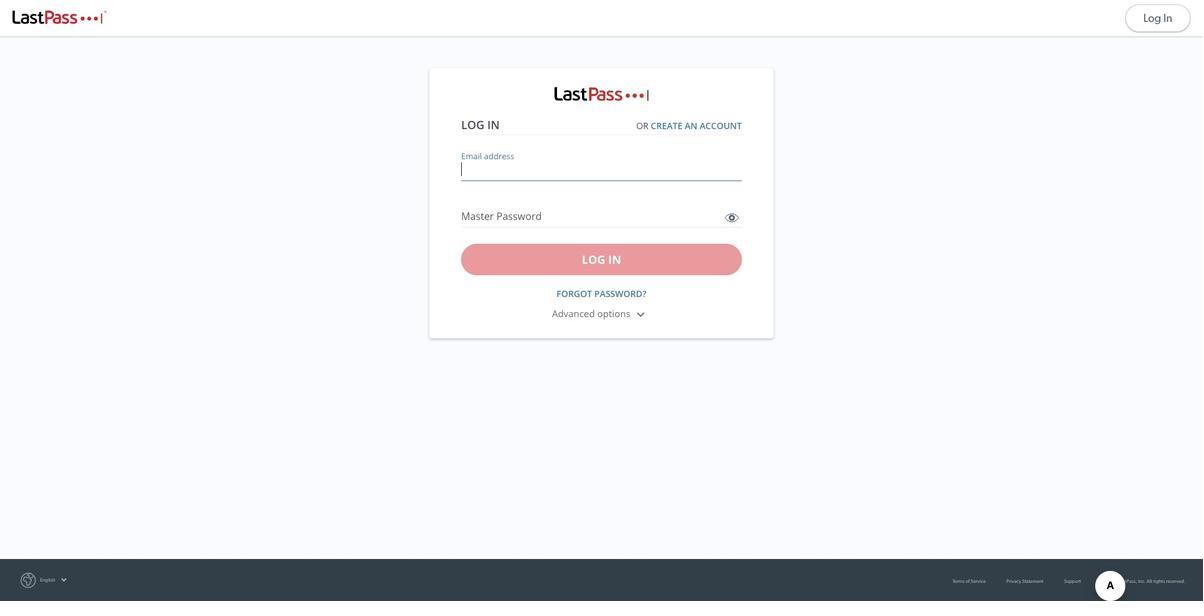 Task type: vqa. For each thing, say whether or not it's contained in the screenshot.
field
yes



Task type: locate. For each thing, give the bounding box(es) containing it.
lastpass image
[[13, 11, 107, 26]]

None password field
[[461, 207, 742, 228]]

None field
[[461, 158, 742, 181]]



